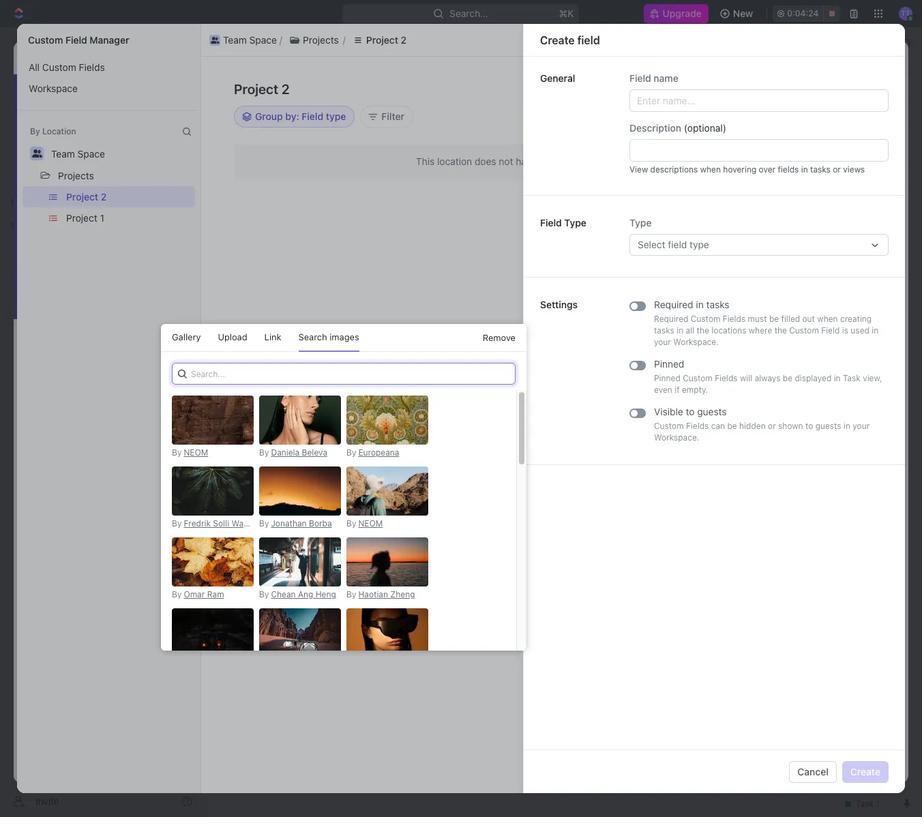 Task type: locate. For each thing, give the bounding box(es) containing it.
5 mins from the top
[[829, 304, 847, 314]]

project 1
[[66, 212, 104, 224]]

create for one
[[642, 156, 668, 166]]

create button
[[842, 761, 889, 783]]

jonathan
[[271, 518, 307, 529]]

field up team space, , element
[[65, 34, 87, 46]]

dates
[[383, 433, 409, 444]]

1 horizontal spatial neom
[[358, 518, 383, 529]]

1 horizontal spatial project 2 button
[[346, 32, 413, 48]]

workspace. down all
[[673, 337, 719, 347]]

you created this task
[[608, 130, 689, 140]]

1 vertical spatial required
[[654, 314, 689, 324]]

1 vertical spatial by neom
[[347, 518, 383, 529]]

create for new
[[792, 83, 822, 95]]

home link
[[5, 66, 198, 88]]

1 vertical spatial 16
[[818, 151, 827, 162]]

16 mins up "search tasks..." text field
[[818, 130, 847, 140]]

3 16 mins from the top
[[818, 173, 847, 183]]

0 vertical spatial when
[[700, 164, 721, 175]]

16 mins for created this task
[[818, 130, 847, 140]]

2 vertical spatial tasks
[[654, 325, 675, 336]]

0 vertical spatial do
[[750, 151, 760, 162]]

2 to complete from the top
[[617, 304, 771, 325]]

14
[[818, 304, 827, 314], [818, 337, 827, 347]]

3 from from the top
[[687, 228, 705, 238]]

neom for the left neom link
[[184, 447, 208, 458]]

or inside visible to guests custom fields can be hidden or shown to guests in your workspace.
[[768, 421, 776, 431]]

heng
[[316, 589, 336, 600]]

by neom for the left neom link
[[172, 447, 208, 458]]

0:04:24
[[787, 8, 819, 18]]

to complete up the power at the right top of the page
[[617, 304, 771, 325]]

2 16 mins from the top
[[818, 151, 847, 162]]

field
[[65, 34, 87, 46], [630, 72, 651, 84], [540, 217, 562, 229], [821, 325, 840, 336]]

user group image
[[211, 36, 219, 43], [14, 267, 24, 276]]

from down com
[[687, 206, 705, 216]]

items
[[221, 591, 249, 604]]

0 vertical spatial be
[[769, 314, 779, 324]]

1 horizontal spatial user group image
[[211, 36, 219, 43]]

0 horizontal spatial tasks
[[654, 325, 675, 336]]

1 vertical spatial task
[[843, 373, 861, 383]]

2 changed status from from the top
[[623, 206, 707, 216]]

16 up "search tasks..." text field
[[818, 130, 827, 140]]

wandem
[[232, 518, 265, 529]]

1 horizontal spatial activity
[[875, 107, 901, 115]]

created on nov 17
[[658, 52, 729, 62]]

16 mins up views
[[818, 151, 847, 162]]

not
[[499, 156, 513, 167]]

0 vertical spatial search
[[706, 126, 738, 137]]

1 vertical spatial activity
[[875, 107, 901, 115]]

do down filled
[[789, 337, 800, 347]]

2 horizontal spatial add
[[824, 87, 842, 99]]

0 horizontal spatial project 2 link
[[207, 51, 247, 63]]

1 horizontal spatial add
[[692, 83, 710, 95]]

2 vertical spatial list
[[17, 186, 201, 229]]

by chean ang heng
[[259, 589, 336, 600]]

1 vertical spatial workspace.
[[654, 432, 699, 443]]

1 horizontal spatial projects button
[[282, 32, 346, 48]]

fields up 'locations'
[[723, 314, 746, 324]]

fredrik
[[184, 518, 211, 529]]

progress up 'locations'
[[727, 304, 761, 314]]

1 16 from the top
[[818, 130, 827, 140]]

added tag power
[[623, 359, 690, 369]]

1 progress from the top
[[727, 228, 761, 238]]

fields left will
[[715, 373, 738, 383]]

1 vertical spatial or
[[768, 421, 776, 431]]

empty.
[[682, 385, 708, 395]]

create inside create one 'button'
[[642, 156, 668, 166]]

1 changed from the top
[[625, 151, 658, 162]]

Search... text field
[[179, 364, 511, 384]]

4 status from the top
[[661, 304, 685, 314]]

search
[[706, 126, 738, 137], [298, 332, 327, 342]]

remove
[[483, 332, 516, 343]]

2 required from the top
[[654, 314, 689, 324]]

0 vertical spatial 14 mins
[[818, 304, 847, 314]]

be left filled
[[769, 314, 779, 324]]

list containing all custom fields
[[17, 57, 201, 99]]

team space up the / project 2 in the top of the page
[[223, 34, 277, 45]]

task right new
[[844, 87, 865, 99]]

user group image down spaces
[[14, 267, 24, 276]]

send button
[[813, 747, 853, 769]]

project
[[366, 34, 398, 45], [376, 38, 408, 49], [207, 51, 239, 63], [234, 81, 278, 97], [237, 81, 298, 104], [66, 191, 98, 203], [66, 212, 97, 224]]

jonathan borba link
[[271, 518, 332, 529]]

team space down location
[[51, 148, 105, 160]]

1 14 mins from the top
[[818, 304, 847, 314]]

your up tag on the top right of page
[[654, 337, 671, 347]]

14 for complete
[[818, 337, 827, 347]]

1 vertical spatial 14 mins
[[818, 337, 847, 347]]

0 vertical spatial pinned
[[654, 358, 684, 370]]

inbox
[[33, 94, 57, 106]]

by for 'daniela beleva' link
[[259, 447, 269, 458]]

share button
[[734, 46, 777, 68]]

0 vertical spatial 14
[[818, 304, 827, 314]]

1 horizontal spatial or
[[833, 164, 841, 175]]

0 horizontal spatial neom
[[184, 447, 208, 458]]

0:04:24 button
[[773, 5, 840, 22]]

field left type
[[540, 217, 562, 229]]

team space button
[[207, 32, 280, 48], [45, 143, 111, 164]]

field left is
[[821, 325, 840, 336]]

complete up added tag power
[[619, 315, 656, 325]]

14 mins up is
[[818, 304, 847, 314]]

1 horizontal spatial be
[[769, 314, 779, 324]]

team space button up the / project 2 in the top of the page
[[207, 32, 280, 48]]

tasks left all
[[654, 325, 675, 336]]

0 horizontal spatial or
[[768, 421, 776, 431]]

0 horizontal spatial team space button
[[45, 143, 111, 164]]

complete for 14
[[619, 315, 656, 325]]

search up hide in the top of the page
[[706, 126, 738, 137]]

0 horizontal spatial activity
[[598, 88, 645, 104]]

1 horizontal spatial to do
[[736, 151, 760, 162]]

2 in progress from the top
[[715, 304, 763, 314]]

activity
[[598, 88, 645, 104], [875, 107, 901, 115]]

in progress down eloisefrancis23@gmail.
[[715, 228, 763, 238]]

by for europeana link
[[347, 447, 356, 458]]

1 horizontal spatial team space link
[[212, 35, 286, 52]]

1 in progress from the top
[[715, 228, 763, 238]]

workspace. down visible
[[654, 432, 699, 443]]

tasks right fields
[[810, 164, 831, 175]]

tree inside sidebar navigation
[[5, 237, 198, 422]]

0 vertical spatial complete
[[619, 239, 656, 249]]

the right all
[[697, 325, 709, 336]]

1 vertical spatial neom
[[358, 518, 383, 529]]

by for jonathan borba link
[[259, 518, 269, 529]]

project 2 link right projects 'link' at the left
[[359, 35, 420, 52]]

1 16 mins from the top
[[818, 130, 847, 140]]

to do right upload
[[253, 323, 279, 333]]

create one
[[642, 156, 685, 166]]

14 up 4
[[818, 337, 827, 347]]

2 14 mins from the top
[[818, 337, 847, 347]]

1 mins from the top
[[829, 130, 847, 140]]

your down view,
[[853, 421, 870, 431]]

your
[[654, 337, 671, 347], [853, 421, 870, 431]]

to complete down eloisefrancis23@gmail. com
[[617, 228, 771, 249]]

1 vertical spatial in progress
[[715, 304, 763, 314]]

complete for 15
[[619, 239, 656, 249]]

in progress for 15
[[715, 228, 763, 238]]

docs link
[[5, 113, 198, 134]]

1 vertical spatial search
[[298, 332, 327, 342]]

mins down is
[[829, 337, 847, 347]]

tasks up 'locations'
[[706, 299, 730, 310]]

invite
[[35, 795, 59, 807]]

to
[[718, 151, 728, 162], [738, 151, 747, 162], [763, 228, 771, 238], [763, 304, 771, 314], [253, 323, 264, 333], [757, 337, 767, 347], [778, 337, 787, 347], [686, 406, 695, 417], [806, 421, 813, 431], [268, 433, 277, 444]]

assigned to
[[224, 433, 277, 444]]

2 vertical spatial 16
[[818, 173, 827, 183]]

0 vertical spatial neom link
[[184, 447, 208, 458]]

pinned
[[654, 358, 684, 370], [654, 373, 681, 383]]

0 horizontal spatial when
[[700, 164, 721, 175]]

complete down 'locations'
[[715, 337, 757, 347]]

mins right 15 at right top
[[829, 228, 847, 238]]

from down eloisefrancis23@gmail. com
[[687, 228, 705, 238]]

1 horizontal spatial when
[[817, 314, 838, 324]]

3 status from the top
[[661, 228, 685, 238]]

5 status from the top
[[661, 337, 685, 347]]

project 2 link down user group image
[[207, 51, 247, 63]]

omar
[[184, 589, 205, 600]]

neom for rightmost neom link
[[358, 518, 383, 529]]

to do up view descriptions when hovering over fields in tasks or views
[[736, 151, 760, 162]]

mins up views
[[829, 151, 847, 162]]

1 vertical spatial complete
[[619, 315, 656, 325]]

tree
[[5, 237, 198, 422]]

hide button
[[703, 157, 732, 173]]

activity inside task sidebar navigation tab list
[[875, 107, 901, 115]]

1 vertical spatial to complete
[[617, 304, 771, 325]]

14 right "out"
[[818, 304, 827, 314]]

0 vertical spatial activity
[[598, 88, 645, 104]]

1 vertical spatial 14
[[818, 337, 827, 347]]

0 vertical spatial list
[[207, 32, 878, 48]]

projects inside 'link'
[[312, 38, 348, 49]]

does
[[475, 156, 496, 167]]

2 horizontal spatial be
[[783, 373, 793, 383]]

over
[[759, 164, 776, 175]]

your inside required in tasks required custom fields must be filled out when creating tasks in all the locations where the custom field is used in your workspace.
[[654, 337, 671, 347]]

⌘k
[[559, 8, 574, 19]]

subtasks
[[119, 591, 166, 604]]

projects button
[[282, 32, 346, 48], [52, 164, 100, 186]]

1 horizontal spatial /
[[289, 38, 292, 49]]

created
[[658, 52, 689, 62]]

from right one at the top right of page
[[687, 151, 705, 162]]

2 the from the left
[[775, 325, 787, 336]]

field for create new field
[[845, 83, 865, 95]]

fields inside button
[[79, 61, 105, 73]]

0 vertical spatial your
[[654, 337, 671, 347]]

user group image up the / project 2 in the top of the page
[[211, 36, 219, 43]]

in inside visible to guests custom fields can be hidden or shown to guests in your workspace.
[[844, 421, 851, 431]]

2 progress from the top
[[727, 304, 761, 314]]

1 vertical spatial when
[[817, 314, 838, 324]]

filled
[[781, 314, 800, 324]]

0 horizontal spatial user group image
[[14, 267, 24, 276]]

1 required from the top
[[654, 299, 693, 310]]

1 vertical spatial project 2 button
[[60, 186, 195, 207]]

be inside visible to guests custom fields can be hidden or shown to guests in your workspace.
[[727, 421, 737, 431]]

8686faf0v
[[116, 362, 158, 372]]

be right can
[[727, 421, 737, 431]]

1 horizontal spatial your
[[853, 421, 870, 431]]

from up all
[[687, 304, 705, 314]]

1 vertical spatial your
[[853, 421, 870, 431]]

to do down filled
[[775, 337, 800, 347]]

be right always
[[783, 373, 793, 383]]

description
[[630, 122, 682, 134]]

1 horizontal spatial by neom
[[347, 518, 383, 529]]

0 vertical spatial user group image
[[211, 36, 219, 43]]

all custom fields
[[29, 61, 105, 73]]

/ project 2
[[199, 51, 247, 63]]

do for 16 mins
[[750, 151, 760, 162]]

team right user group image
[[229, 38, 253, 49]]

4 changed status from from the top
[[623, 304, 707, 314]]

16 left views
[[818, 173, 827, 183]]

1 horizontal spatial the
[[775, 325, 787, 336]]

4 mins from the top
[[829, 228, 847, 238]]

1 vertical spatial added
[[625, 359, 649, 369]]

from down all
[[687, 337, 705, 347]]

0 vertical spatial to do
[[736, 151, 760, 162]]

1 horizontal spatial field
[[751, 83, 770, 95]]

fields left can
[[686, 421, 709, 431]]

0 horizontal spatial the
[[697, 325, 709, 336]]

14 mins down is
[[818, 337, 847, 347]]

team space button down location
[[45, 143, 111, 164]]

share
[[743, 51, 769, 63]]

workspace.
[[673, 337, 719, 347], [654, 432, 699, 443]]

tasks
[[810, 164, 831, 175], [706, 299, 730, 310], [654, 325, 675, 336]]

1 vertical spatial pinned
[[654, 373, 681, 383]]

mins right 4
[[829, 359, 847, 369]]

16 for created this task
[[818, 130, 827, 140]]

added left tag on the top right of page
[[625, 359, 649, 369]]

user group image inside sidebar navigation
[[14, 267, 24, 276]]

add
[[692, 83, 710, 95], [824, 87, 842, 99], [87, 542, 104, 553]]

5 changed from the top
[[625, 337, 658, 347]]

be inside pinned pinned custom fields will always be displayed in task view, even if empty.
[[783, 373, 793, 383]]

task sidebar content section
[[581, 74, 867, 783]]

mins up "search tasks..." text field
[[829, 130, 847, 140]]

project 2 inside project 2 link
[[376, 38, 417, 49]]

subtasks button
[[114, 585, 172, 610]]

search images
[[298, 332, 359, 342]]

0 horizontal spatial search
[[298, 332, 327, 342]]

by location
[[30, 126, 76, 136]]

0 horizontal spatial guests
[[697, 406, 727, 417]]

16 mins right fields
[[818, 173, 847, 183]]

list
[[207, 32, 878, 48], [17, 57, 201, 99], [17, 186, 201, 229]]

guests up can
[[697, 406, 727, 417]]

or left shown on the bottom
[[768, 421, 776, 431]]

guests right shown on the bottom
[[816, 421, 842, 431]]

2 vertical spatial do
[[789, 337, 800, 347]]

power
[[666, 359, 690, 369]]

by europeana
[[347, 447, 399, 458]]

8686faf0v button
[[110, 359, 163, 375]]

fields inside pinned pinned custom fields will always be displayed in task view, even if empty.
[[715, 373, 738, 383]]

4 from from the top
[[687, 304, 705, 314]]

required
[[654, 299, 693, 310], [654, 314, 689, 324]]

create inside the create "button"
[[851, 766, 881, 777]]

2 horizontal spatial do
[[789, 337, 800, 347]]

1 horizontal spatial do
[[750, 151, 760, 162]]

1 vertical spatial 16 mins
[[818, 151, 847, 162]]

16 for added watcher:
[[818, 173, 827, 183]]

or for when
[[833, 164, 841, 175]]

2 changed from the top
[[625, 206, 658, 216]]

search left "images"
[[298, 332, 327, 342]]

3 16 from the top
[[818, 173, 827, 183]]

1 to complete from the top
[[617, 228, 771, 249]]

or left views
[[833, 164, 841, 175]]

16 down the add task button
[[818, 151, 827, 162]]

space
[[249, 34, 277, 45], [256, 38, 283, 49], [116, 51, 144, 63], [77, 148, 105, 160]]

None text field
[[630, 139, 889, 162]]

upgrade link
[[644, 4, 709, 23]]

0 vertical spatial or
[[833, 164, 841, 175]]

fields
[[79, 61, 105, 73], [594, 156, 620, 167], [723, 314, 746, 324], [715, 373, 738, 383], [686, 421, 709, 431]]

0 horizontal spatial do
[[267, 323, 279, 333]]

create left new
[[792, 83, 822, 95]]

shown
[[778, 421, 803, 431]]

2 vertical spatial 16 mins
[[818, 173, 847, 183]]

add inside button
[[824, 87, 842, 99]]

added down create one 'button'
[[643, 173, 667, 183]]

pinned pinned custom fields will always be displayed in task view, even if empty.
[[654, 358, 882, 395]]

4 changed from the top
[[625, 304, 658, 314]]

progress for 14
[[727, 304, 761, 314]]

by jonathan borba
[[259, 518, 332, 529]]

task left view,
[[843, 373, 861, 383]]

custom inside button
[[42, 61, 76, 73]]

task sidebar navigation tab list
[[873, 83, 903, 162]]

all custom fields button
[[23, 57, 195, 78]]

add for add existing field
[[692, 83, 710, 95]]

1 vertical spatial neom link
[[358, 518, 383, 529]]

action items
[[185, 591, 249, 604]]

dashboards
[[33, 141, 86, 152]]

0 vertical spatial neom
[[184, 447, 208, 458]]

1 vertical spatial guests
[[816, 421, 842, 431]]

view
[[630, 164, 648, 175]]

0 vertical spatial by neom
[[172, 447, 208, 458]]

1 vertical spatial list
[[17, 57, 201, 99]]

create down ⌘k
[[540, 34, 575, 46]]

do for 14 mins
[[789, 337, 800, 347]]

1 vertical spatial projects button
[[52, 164, 100, 186]]

2 from from the top
[[687, 206, 705, 216]]

team up the / project 2 in the top of the page
[[223, 34, 247, 45]]

mins right fields
[[829, 173, 847, 183]]

can
[[711, 421, 725, 431]]

if
[[675, 385, 680, 395]]

team
[[223, 34, 247, 45], [229, 38, 253, 49], [90, 51, 114, 63], [51, 148, 75, 160]]

1 vertical spatial be
[[783, 373, 793, 383]]

the down filled
[[775, 325, 787, 336]]

by for fredrik solli wandem link
[[172, 518, 182, 529]]

do up view descriptions when hovering over fields in tasks or views
[[750, 151, 760, 162]]

custom inside pinned pinned custom fields will always be displayed in task view, even if empty.
[[683, 373, 713, 383]]

0 vertical spatial team space button
[[207, 32, 280, 48]]

0 horizontal spatial add
[[87, 542, 104, 553]]

field left name
[[630, 72, 651, 84]]

images
[[330, 332, 359, 342]]

0 horizontal spatial be
[[727, 421, 737, 431]]

2 16 from the top
[[818, 151, 827, 162]]

in progress up 'locations'
[[715, 304, 763, 314]]

search button
[[688, 122, 742, 142]]

1 14 from the top
[[818, 304, 827, 314]]

be for guests
[[727, 421, 737, 431]]

0 horizontal spatial by neom
[[172, 447, 208, 458]]

create right cancel
[[851, 766, 881, 777]]

0 horizontal spatial to do
[[253, 323, 279, 333]]

mins up is
[[829, 304, 847, 314]]

2 status from the top
[[661, 206, 685, 216]]

to complete for 14 mins
[[617, 304, 771, 325]]

list
[[306, 126, 323, 137]]

in progress
[[715, 228, 763, 238], [715, 304, 763, 314]]

2 vertical spatial be
[[727, 421, 737, 431]]

create for field
[[540, 34, 575, 46]]

user group image inside team space button
[[211, 36, 219, 43]]

added watcher:
[[641, 173, 705, 183]]

Edit task name text field
[[60, 388, 527, 414]]

projects link
[[295, 35, 351, 52]]

0 vertical spatial in progress
[[715, 228, 763, 238]]

create left one at the top right of page
[[642, 156, 668, 166]]

settings
[[540, 299, 578, 310]]

do right upload
[[267, 323, 279, 333]]

to do for 14
[[775, 337, 800, 347]]

add for add description
[[87, 542, 104, 553]]

0 vertical spatial task
[[844, 87, 865, 99]]

complete down clickbot
[[619, 239, 656, 249]]

team inside list
[[223, 34, 247, 45]]

1 vertical spatial tasks
[[706, 299, 730, 310]]

1 vertical spatial team space button
[[45, 143, 111, 164]]

favorites
[[11, 198, 47, 208]]

progress down eloisefrancis23@gmail.
[[727, 228, 761, 238]]

2 14 from the top
[[818, 337, 827, 347]]

1
[[100, 212, 104, 224]]

search inside button
[[706, 126, 738, 137]]

fields up the workspace button
[[79, 61, 105, 73]]

create inside create new field button
[[792, 83, 822, 95]]

progress for 15
[[727, 228, 761, 238]]



Task type: describe. For each thing, give the bounding box(es) containing it.
0 horizontal spatial team space link
[[90, 51, 144, 63]]

0 horizontal spatial /
[[199, 51, 202, 63]]

favorites button
[[5, 195, 52, 211]]

activity inside task sidebar content section
[[598, 88, 645, 104]]

tag
[[652, 359, 664, 369]]

name
[[654, 72, 679, 84]]

europeana
[[358, 447, 399, 458]]

by for the omar ram "link"
[[172, 589, 182, 600]]

inbox link
[[5, 89, 198, 111]]

user group image
[[217, 40, 225, 47]]

calendar link
[[345, 122, 389, 142]]

added for tag
[[625, 359, 649, 369]]

calendar
[[348, 126, 389, 137]]

by fredrik solli wandem
[[172, 518, 265, 529]]

borba
[[309, 518, 332, 529]]

create one button
[[625, 153, 690, 170]]

1 status from the top
[[661, 151, 685, 162]]

7 mins from the top
[[829, 359, 847, 369]]

add description
[[87, 542, 156, 553]]

hovering
[[723, 164, 757, 175]]

1 from from the top
[[687, 151, 705, 162]]

add existing field
[[692, 83, 770, 95]]

field inside required in tasks required custom fields must be filled out when creating tasks in all the locations where the custom field is used in your workspace.
[[821, 325, 840, 336]]

3 mins from the top
[[829, 173, 847, 183]]

in inside pinned pinned custom fields will always be displayed in task view, even if empty.
[[834, 373, 841, 383]]

0 vertical spatial projects button
[[282, 32, 346, 48]]

by for 'haotian zheng' link
[[347, 589, 356, 600]]

nov
[[703, 52, 718, 62]]

1 horizontal spatial guests
[[816, 421, 842, 431]]

search for search
[[706, 126, 738, 137]]

to complete for 15 mins
[[617, 228, 771, 249]]

added for watcher:
[[643, 173, 667, 183]]

1 pinned from the top
[[654, 358, 684, 370]]

creating
[[840, 314, 872, 324]]

by for chean ang heng link at the left of the page
[[259, 589, 269, 600]]

1 horizontal spatial tasks
[[706, 299, 730, 310]]

fields up clickbot
[[594, 156, 620, 167]]

17
[[721, 52, 729, 62]]

field for add existing field
[[751, 83, 770, 95]]

1 horizontal spatial neom link
[[358, 518, 383, 529]]

workspace button
[[23, 78, 195, 99]]

1 vertical spatial do
[[267, 323, 279, 333]]

3 changed status from from the top
[[623, 228, 707, 238]]

2 horizontal spatial /
[[354, 38, 357, 49]]

field type
[[540, 217, 587, 229]]

created
[[625, 130, 654, 140]]

ang
[[298, 589, 313, 600]]

com
[[608, 173, 799, 194]]

beleva
[[302, 447, 327, 458]]

add for add task
[[824, 87, 842, 99]]

2 mins from the top
[[829, 151, 847, 162]]

eloisefrancis23@gmail. com
[[608, 173, 799, 194]]

upgrade
[[663, 8, 702, 19]]

workspace. inside required in tasks required custom fields must be filled out when creating tasks in all the locations where the custom field is used in your workspace.
[[673, 337, 719, 347]]

list containing team space
[[207, 32, 878, 48]]

2 horizontal spatial tasks
[[810, 164, 831, 175]]

be for custom
[[783, 373, 793, 383]]

by daniela beleva
[[259, 447, 327, 458]]

0 horizontal spatial field
[[577, 34, 600, 46]]

description (optional)
[[630, 122, 726, 134]]

action items button
[[180, 585, 254, 610]]

team space right user group image
[[229, 38, 283, 49]]

Search tasks... text field
[[752, 155, 889, 175]]

cancel
[[798, 766, 829, 777]]

locations
[[712, 325, 747, 336]]

fredrik solli wandem link
[[184, 518, 265, 529]]

14 for in progress
[[818, 304, 827, 314]]

or for guests
[[768, 421, 776, 431]]

0 horizontal spatial project 2 button
[[60, 186, 195, 207]]

team space down manager
[[90, 51, 144, 63]]

workspace. inside visible to guests custom fields can be hidden or shown to guests in your workspace.
[[654, 432, 699, 443]]

add existing field button
[[684, 78, 779, 100]]

list link
[[304, 122, 323, 142]]

change cover
[[456, 297, 518, 309]]

Enter name... text field
[[630, 89, 889, 112]]

custom inside visible to guests custom fields can be hidden or shown to guests in your workspace.
[[654, 421, 684, 431]]

create field
[[540, 34, 600, 46]]

hidden
[[739, 421, 766, 431]]

this location does not have any custom fields
[[416, 156, 620, 167]]

1 changed status from from the top
[[623, 151, 707, 162]]

view descriptions when hovering over fields in tasks or views
[[630, 164, 865, 175]]

list containing project 2
[[17, 186, 201, 229]]

sidebar navigation
[[0, 27, 204, 817]]

europeana link
[[358, 447, 399, 458]]

existing
[[713, 83, 748, 95]]

haotian
[[358, 589, 388, 600]]

your inside visible to guests custom fields can be hidden or shown to guests in your workspace.
[[853, 421, 870, 431]]

all
[[686, 325, 695, 336]]

team space, , element
[[71, 50, 85, 64]]

search for search images
[[298, 332, 327, 342]]

cancel button
[[790, 761, 837, 783]]

in progress for 14
[[715, 304, 763, 314]]

team down location
[[51, 148, 75, 160]]

team inside team space link
[[229, 38, 253, 49]]

2 pinned from the top
[[654, 373, 681, 383]]

field name
[[630, 72, 679, 84]]

5 from from the top
[[687, 337, 705, 347]]

ram
[[207, 589, 224, 600]]

new button
[[714, 3, 761, 25]]

general
[[540, 72, 575, 84]]

2 vertical spatial complete
[[715, 337, 757, 347]]

hide
[[708, 160, 726, 170]]

task inside button
[[844, 87, 865, 99]]

by neom for rightmost neom link
[[347, 518, 383, 529]]

home
[[33, 71, 59, 83]]

watcher:
[[670, 173, 703, 183]]

cover
[[493, 297, 518, 309]]

1 the from the left
[[697, 325, 709, 336]]

all
[[29, 61, 40, 73]]

0 horizontal spatial neom link
[[184, 447, 208, 458]]

zheng
[[390, 589, 415, 600]]

1 vertical spatial to do
[[253, 323, 279, 333]]

will
[[740, 373, 753, 383]]

add description button
[[65, 537, 523, 559]]

1 horizontal spatial project 2 link
[[359, 35, 420, 52]]

daniela
[[271, 447, 300, 458]]

docs
[[33, 117, 55, 129]]

view,
[[863, 373, 882, 383]]

this
[[416, 156, 435, 167]]

add task
[[824, 87, 865, 99]]

by omar ram
[[172, 589, 224, 600]]

to do for 16
[[736, 151, 760, 162]]

you
[[608, 130, 623, 140]]

0 horizontal spatial projects button
[[52, 164, 100, 186]]

project inside button
[[66, 212, 97, 224]]

0 vertical spatial guests
[[697, 406, 727, 417]]

6 mins from the top
[[829, 337, 847, 347]]

link
[[264, 332, 281, 342]]

14 mins for complete
[[818, 337, 847, 347]]

team down manager
[[90, 51, 114, 63]]

clickbot
[[608, 173, 641, 183]]

chean
[[271, 589, 296, 600]]

16 mins for added watcher:
[[818, 173, 847, 183]]

be inside required in tasks required custom fields must be filled out when creating tasks in all the locations where the custom field is used in your workspace.
[[769, 314, 779, 324]]

haotian zheng link
[[358, 589, 415, 600]]

eloisefrancis23@gmail.
[[705, 173, 799, 183]]

custom field manager
[[28, 34, 129, 46]]

is
[[842, 325, 849, 336]]

change cover button
[[448, 292, 527, 314]]

tags
[[224, 483, 245, 495]]

workspace
[[29, 83, 78, 94]]

0 vertical spatial project 2 button
[[346, 32, 413, 48]]

3 changed from the top
[[625, 228, 658, 238]]

fields inside required in tasks required custom fields must be filled out when creating tasks in all the locations where the custom field is used in your workspace.
[[723, 314, 746, 324]]

5 changed status from from the top
[[623, 337, 707, 347]]

team space inside list
[[223, 34, 277, 45]]

assigned
[[224, 433, 265, 444]]

chean ang heng link
[[271, 589, 336, 600]]

when inside required in tasks required custom fields must be filled out when creating tasks in all the locations where the custom field is used in your workspace.
[[817, 314, 838, 324]]

any
[[539, 156, 555, 167]]

task inside pinned pinned custom fields will always be displayed in task view, even if empty.
[[843, 373, 861, 383]]

14 mins for in progress
[[818, 304, 847, 314]]

location
[[437, 156, 472, 167]]

on
[[691, 52, 701, 62]]

fields inside visible to guests custom fields can be hidden or shown to guests in your workspace.
[[686, 421, 709, 431]]



Task type: vqa. For each thing, say whether or not it's contained in the screenshot.


